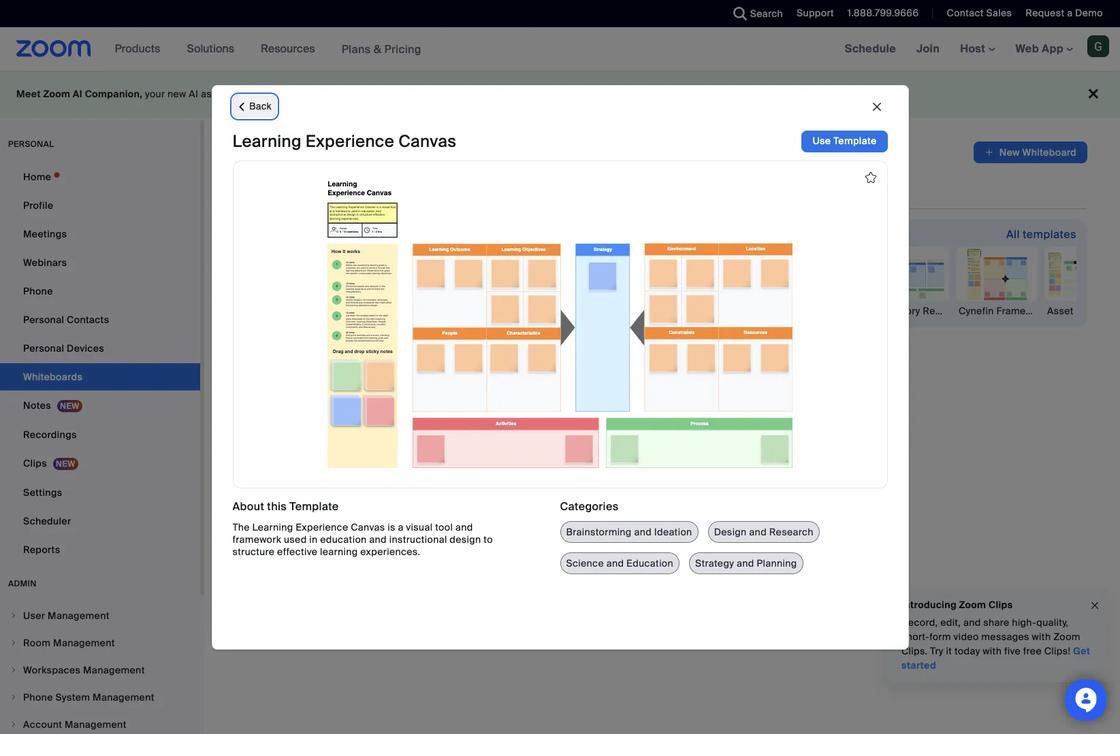 Task type: locate. For each thing, give the bounding box(es) containing it.
laboratory report button
[[868, 247, 955, 318]]

design and research
[[714, 527, 814, 539]]

with up free
[[1032, 631, 1051, 644]]

asset managem button
[[1045, 247, 1121, 318]]

personal down personal contacts
[[23, 343, 64, 355]]

personal menu menu
[[0, 163, 200, 565]]

template right the "use" at the right top of page
[[834, 135, 877, 147]]

show and tell with a twist
[[693, 305, 813, 317]]

0 vertical spatial personal
[[23, 314, 64, 326]]

1 vertical spatial with
[[1032, 631, 1051, 644]]

to right design
[[484, 534, 493, 546]]

edit,
[[941, 617, 961, 629]]

ai left companion,
[[73, 88, 82, 100]]

and up video
[[964, 617, 981, 629]]

a
[[1067, 7, 1073, 19], [781, 305, 787, 317], [667, 434, 673, 446], [398, 522, 404, 534]]

managem
[[1077, 305, 1121, 317]]

banner
[[0, 27, 1121, 72]]

schedule link
[[835, 27, 907, 71]]

1 vertical spatial today
[[955, 646, 981, 658]]

canvas
[[399, 131, 457, 152], [438, 305, 472, 317], [509, 305, 543, 317], [351, 522, 385, 534]]

high-
[[1012, 617, 1037, 629]]

tool
[[435, 522, 453, 534]]

experiences.
[[360, 546, 421, 559]]

and right strategy
[[737, 558, 754, 570]]

create and collaborate
[[571, 401, 754, 422]]

use
[[813, 135, 831, 147]]

and inside meet zoom ai companion, footer
[[373, 88, 390, 100]]

0 vertical spatial schedule
[[845, 42, 896, 56]]

1 horizontal spatial template
[[834, 135, 877, 147]]

0 horizontal spatial schedule
[[640, 305, 684, 317]]

cynefin framework
[[959, 305, 1048, 317]]

learning
[[233, 131, 302, 152], [339, 305, 380, 317], [252, 522, 293, 534]]

weekly schedule element
[[602, 304, 684, 318]]

ai left companion
[[458, 88, 468, 100]]

meetings
[[23, 228, 67, 240]]

support
[[797, 7, 834, 19]]

1 vertical spatial experience
[[383, 305, 435, 317]]

schedule down 1.888.799.9666
[[845, 42, 896, 56]]

1 horizontal spatial ai
[[189, 88, 198, 100]]

time
[[604, 434, 625, 446]]

admin menu menu
[[0, 604, 200, 735]]

zoom up clips!
[[1054, 631, 1081, 644]]

webinars
[[23, 257, 67, 269]]

2 vertical spatial learning
[[252, 522, 293, 534]]

show
[[693, 305, 719, 317]]

2 vertical spatial experience
[[296, 522, 348, 534]]

all templates button
[[1007, 224, 1077, 246]]

learning
[[320, 546, 358, 559]]

contact
[[947, 7, 984, 19]]

2 horizontal spatial ai
[[458, 88, 468, 100]]

reports link
[[0, 537, 200, 564]]

ideation
[[654, 527, 692, 539]]

cost.
[[601, 88, 624, 100]]

clips inside "link"
[[23, 458, 47, 470]]

weekly
[[605, 305, 638, 317], [782, 305, 815, 317]]

meet zoom ai companion, your new ai assistant! upgrade to zoom one pro and get access to ai companion at no additional cost. upgrade today
[[16, 88, 697, 100]]

with down messages
[[983, 646, 1002, 658]]

digital marketing canvas element
[[425, 304, 543, 318]]

1 vertical spatial personal
[[23, 343, 64, 355]]

plans & pricing link
[[342, 42, 422, 56], [342, 42, 422, 56]]

with
[[760, 305, 779, 317], [1032, 631, 1051, 644], [983, 646, 1002, 658]]

0 horizontal spatial with
[[760, 305, 779, 317]]

whiteboards
[[237, 142, 338, 163], [257, 183, 341, 201]]

join
[[917, 42, 940, 56]]

upgrade up back
[[248, 88, 289, 100]]

0 vertical spatial clips
[[23, 458, 47, 470]]

0 vertical spatial learning experience canvas
[[233, 131, 457, 152]]

2 weekly from the left
[[782, 305, 815, 317]]

strategy
[[696, 558, 734, 570]]

upgrade right the cost.
[[626, 88, 667, 100]]

0 vertical spatial learning
[[233, 131, 302, 152]]

0 vertical spatial template
[[834, 135, 877, 147]]

product information navigation
[[105, 27, 432, 72]]

1 horizontal spatial clips
[[989, 599, 1013, 612]]

weekly inside button
[[605, 305, 638, 317]]

1 vertical spatial clips
[[989, 599, 1013, 612]]

get started link
[[902, 646, 1091, 672]]

record, edit, and share high-quality, short-form video messages with zoom clips. try it today with five free clips!
[[902, 617, 1081, 658]]

0 vertical spatial with
[[760, 305, 779, 317]]

2 personal from the top
[[23, 343, 64, 355]]

personal for personal devices
[[23, 343, 64, 355]]

2 vertical spatial with
[[983, 646, 1002, 658]]

framework
[[233, 534, 281, 546]]

schedule left the show
[[640, 305, 684, 317]]

and left is
[[369, 534, 387, 546]]

join link
[[907, 27, 950, 71]]

meetings navigation
[[835, 27, 1121, 72]]

learning experience canvas button
[[336, 247, 472, 318]]

personal down phone
[[23, 314, 64, 326]]

today inside meet zoom ai companion, footer
[[670, 88, 697, 100]]

0 horizontal spatial clips
[[23, 458, 47, 470]]

get
[[393, 88, 408, 100]]

at
[[527, 88, 536, 100]]

0 vertical spatial experience
[[306, 131, 395, 152]]

1 vertical spatial schedule
[[640, 305, 684, 317]]

and left tell at the top
[[721, 305, 739, 317]]

a right is
[[398, 522, 404, 534]]

templates
[[1023, 228, 1077, 242]]

1 vertical spatial whiteboards
[[257, 183, 341, 201]]

with right tell at the top
[[760, 305, 779, 317]]

1 horizontal spatial all
[[1007, 228, 1020, 242]]

planning
[[757, 558, 797, 570]]

1 vertical spatial learning
[[339, 305, 380, 317]]

and left "get"
[[373, 88, 390, 100]]

back
[[249, 101, 272, 112]]

all inside button
[[1007, 228, 1020, 242]]

personal devices link
[[0, 335, 200, 362]]

all inside tab list
[[237, 183, 254, 201]]

diagram
[[569, 305, 608, 317]]

contact sales link
[[937, 0, 1016, 27], [947, 7, 1012, 19]]

and left ideation
[[634, 527, 652, 539]]

today inside record, edit, and share high-quality, short-form video messages with zoom clips. try it today with five free clips!
[[955, 646, 981, 658]]

1 personal from the top
[[23, 314, 64, 326]]

a inside button
[[781, 305, 787, 317]]

1.888.799.9666 button up schedule link
[[848, 7, 919, 19]]

zoom up 'edit,'
[[959, 599, 987, 612]]

additional
[[552, 88, 598, 100]]

scheduler link
[[0, 508, 200, 535]]

1 horizontal spatial upgrade
[[626, 88, 667, 100]]

0 horizontal spatial all
[[237, 183, 254, 201]]

template up in
[[290, 500, 339, 514]]

started
[[902, 660, 937, 672]]

free
[[1024, 646, 1042, 658]]

design
[[714, 527, 747, 539]]

0 horizontal spatial ai
[[73, 88, 82, 100]]

cynefin
[[959, 305, 994, 317]]

experience inside 'the learning experience canvas is a visual tool and framework used in education and instructional design to structure effective learning experiences.'
[[296, 522, 348, 534]]

cynefin framework element
[[956, 304, 1048, 318]]

sales
[[987, 7, 1012, 19]]

a left twist
[[781, 305, 787, 317]]

class
[[541, 305, 567, 317]]

1 weekly from the left
[[605, 305, 638, 317]]

and inside button
[[721, 305, 739, 317]]

ai right "new" at the left top of the page
[[189, 88, 198, 100]]

it
[[946, 646, 952, 658]]

clips up settings
[[23, 458, 47, 470]]

uml class diagram button
[[514, 247, 608, 318]]

personal for personal contacts
[[23, 314, 64, 326]]

all for all templates
[[1007, 228, 1020, 242]]

0 vertical spatial today
[[670, 88, 697, 100]]

science
[[566, 558, 604, 570]]

personal
[[23, 314, 64, 326], [23, 343, 64, 355]]

zoom inside record, edit, and share high-quality, short-form video messages with zoom clips. try it today with five free clips!
[[1054, 631, 1081, 644]]

asset
[[1048, 305, 1074, 317]]

1 vertical spatial template
[[290, 500, 339, 514]]

brainstorming
[[566, 527, 632, 539]]

marketing
[[460, 305, 507, 317]]

weekly planner element
[[779, 304, 861, 318]]

experience inside button
[[383, 305, 435, 317]]

personal contacts
[[23, 314, 109, 326]]

zoom right "meet"
[[43, 88, 70, 100]]

1 horizontal spatial schedule
[[845, 42, 896, 56]]

1 horizontal spatial today
[[955, 646, 981, 658]]

weekly inside button
[[782, 305, 815, 317]]

and
[[373, 88, 390, 100], [721, 305, 739, 317], [629, 401, 659, 422], [456, 522, 473, 534], [634, 527, 652, 539], [750, 527, 767, 539], [369, 534, 387, 546], [607, 558, 624, 570], [737, 558, 754, 570], [964, 617, 981, 629]]

the learning experience canvas is a visual tool and framework used in education and instructional design to structure effective learning experiences.
[[233, 522, 493, 559]]

clips.
[[902, 646, 928, 658]]

education
[[627, 558, 674, 570]]

recent
[[357, 183, 404, 201]]

3 ai from the left
[[458, 88, 468, 100]]

0 vertical spatial all
[[237, 183, 254, 201]]

meet zoom ai companion, footer
[[0, 71, 1121, 118]]

planner
[[817, 305, 853, 317]]

0 horizontal spatial upgrade
[[248, 88, 289, 100]]

1 horizontal spatial weekly
[[782, 305, 815, 317]]

and inside record, edit, and share high-quality, short-form video messages with zoom clips. try it today with five free clips!
[[964, 617, 981, 629]]

profile
[[23, 200, 53, 212]]

1 vertical spatial all
[[1007, 228, 1020, 242]]

all
[[237, 183, 254, 201], [1007, 228, 1020, 242]]

0 horizontal spatial weekly
[[605, 305, 638, 317]]

2 upgrade from the left
[[626, 88, 667, 100]]

profile link
[[0, 192, 200, 219]]

to right back button
[[291, 88, 300, 100]]

0 horizontal spatial today
[[670, 88, 697, 100]]

zoom
[[43, 88, 70, 100], [303, 88, 330, 100], [959, 599, 987, 612], [1054, 631, 1081, 644]]

clips up 'share'
[[989, 599, 1013, 612]]

upgrade today link
[[626, 88, 697, 100]]

template
[[834, 135, 877, 147], [290, 500, 339, 514]]

short-
[[902, 631, 930, 644]]

personal contacts link
[[0, 307, 200, 334]]

show and tell with a twist button
[[691, 247, 813, 318]]

1 vertical spatial learning experience canvas
[[339, 305, 472, 317]]



Task type: vqa. For each thing, say whether or not it's contained in the screenshot.
Resources
no



Task type: describe. For each thing, give the bounding box(es) containing it.
collaborate
[[663, 401, 754, 422]]

demo
[[1076, 7, 1103, 19]]

admin
[[8, 579, 37, 590]]

brainstorming and ideation
[[566, 527, 692, 539]]

all for all whiteboards
[[237, 183, 254, 201]]

introducing zoom clips
[[902, 599, 1013, 612]]

0 horizontal spatial template
[[290, 500, 339, 514]]

template detail image
[[233, 160, 888, 489]]

weekly schedule
[[605, 305, 684, 317]]

uml class diagram element
[[514, 304, 608, 318]]

contact sales link up join
[[937, 0, 1016, 27]]

a right make
[[667, 434, 673, 446]]

with inside button
[[760, 305, 779, 317]]

laboratory
[[871, 305, 921, 317]]

about this template
[[233, 500, 339, 514]]

weekly for weekly schedule
[[605, 305, 638, 317]]

structure
[[233, 546, 275, 559]]

report
[[923, 305, 955, 317]]

notes link
[[0, 392, 200, 420]]

to right time
[[628, 434, 637, 446]]

fun fact element
[[248, 304, 330, 318]]

notes
[[23, 400, 51, 412]]

contact sales
[[947, 7, 1012, 19]]

is
[[388, 522, 396, 534]]

tell
[[741, 305, 757, 317]]

five
[[1005, 646, 1021, 658]]

home link
[[0, 163, 200, 191]]

weekly planner button
[[779, 247, 861, 318]]

science and education
[[566, 558, 674, 570]]

no
[[538, 88, 550, 100]]

masterpiece.
[[675, 434, 736, 446]]

quality,
[[1037, 617, 1069, 629]]

phone link
[[0, 278, 200, 305]]

1.888.799.9666
[[848, 7, 919, 19]]

pricing
[[385, 42, 422, 56]]

a inside 'the learning experience canvas is a visual tool and framework used in education and instructional design to structure effective learning experiences.'
[[398, 522, 404, 534]]

uml class diagram
[[516, 305, 608, 317]]

whiteboards inside tabs of all whiteboard page tab list
[[257, 183, 341, 201]]

schedule inside button
[[640, 305, 684, 317]]

cynefin framework button
[[956, 247, 1048, 318]]

recordings
[[23, 429, 77, 441]]

settings link
[[0, 480, 200, 507]]

it's
[[588, 434, 602, 446]]

phone
[[23, 285, 53, 298]]

asset management element
[[1045, 304, 1121, 318]]

and right science
[[607, 558, 624, 570]]

template inside use template button
[[834, 135, 877, 147]]

schedule inside meetings navigation
[[845, 42, 896, 56]]

2 ai from the left
[[189, 88, 198, 100]]

settings
[[23, 487, 62, 499]]

asset managem
[[1048, 305, 1121, 317]]

categories
[[560, 500, 619, 514]]

education
[[320, 534, 367, 546]]

get started
[[902, 646, 1091, 672]]

strategy and planning
[[696, 558, 797, 570]]

zoom left the one
[[303, 88, 330, 100]]

tabs of all whiteboard page tab list
[[237, 174, 833, 210]]

assistant!
[[201, 88, 246, 100]]

effective
[[277, 546, 318, 559]]

create
[[571, 401, 625, 422]]

learning inside 'the learning experience canvas is a visual tool and framework used in education and instructional design to structure effective learning experiences.'
[[252, 522, 293, 534]]

framework
[[997, 305, 1048, 317]]

plans
[[342, 42, 371, 56]]

and right design
[[750, 527, 767, 539]]

a left "demo"
[[1067, 7, 1073, 19]]

record,
[[902, 617, 938, 629]]

learning experience canvas inside button
[[339, 305, 472, 317]]

laboratory report
[[871, 305, 955, 317]]

digital marketing canvas button
[[425, 247, 543, 318]]

back button
[[233, 96, 276, 118]]

show and tell with a twist element
[[691, 304, 813, 318]]

close image
[[1090, 598, 1101, 614]]

canvas inside 'the learning experience canvas is a visual tool and framework used in education and instructional design to structure effective learning experiences.'
[[351, 522, 385, 534]]

0 vertical spatial whiteboards
[[237, 142, 338, 163]]

laboratory report element
[[868, 304, 955, 318]]

add to starred image
[[865, 172, 876, 183]]

digital marketing canvas
[[428, 305, 543, 317]]

research
[[770, 527, 814, 539]]

webinars link
[[0, 249, 200, 277]]

companion,
[[85, 88, 143, 100]]

request
[[1026, 7, 1065, 19]]

to inside 'the learning experience canvas is a visual tool and framework used in education and instructional design to structure effective learning experiences.'
[[484, 534, 493, 546]]

recordings link
[[0, 422, 200, 449]]

weekly for weekly planner
[[782, 305, 815, 317]]

get
[[1074, 646, 1091, 658]]

uml
[[516, 305, 538, 317]]

banner containing schedule
[[0, 27, 1121, 72]]

your
[[145, 88, 165, 100]]

instructional
[[389, 534, 447, 546]]

personal devices
[[23, 343, 104, 355]]

1 ai from the left
[[73, 88, 82, 100]]

2 horizontal spatial with
[[1032, 631, 1051, 644]]

messages
[[982, 631, 1030, 644]]

and up make
[[629, 401, 659, 422]]

1 upgrade from the left
[[248, 88, 289, 100]]

learning inside button
[[339, 305, 380, 317]]

make
[[639, 434, 665, 446]]

used
[[284, 534, 307, 546]]

personal
[[8, 139, 54, 150]]

contact sales link up meetings navigation
[[947, 7, 1012, 19]]

and right tool
[[456, 522, 473, 534]]

scheduler
[[23, 516, 71, 528]]

zoom logo image
[[16, 40, 91, 57]]

1.888.799.9666 button up join
[[838, 0, 923, 27]]

meetings link
[[0, 221, 200, 248]]

1 horizontal spatial with
[[983, 646, 1002, 658]]

access
[[410, 88, 444, 100]]

meet
[[16, 88, 41, 100]]

learning experience canvas element
[[336, 304, 472, 318]]

use template button
[[802, 130, 888, 152]]

reports
[[23, 544, 60, 557]]

to right access
[[446, 88, 456, 100]]

the
[[233, 522, 250, 534]]



